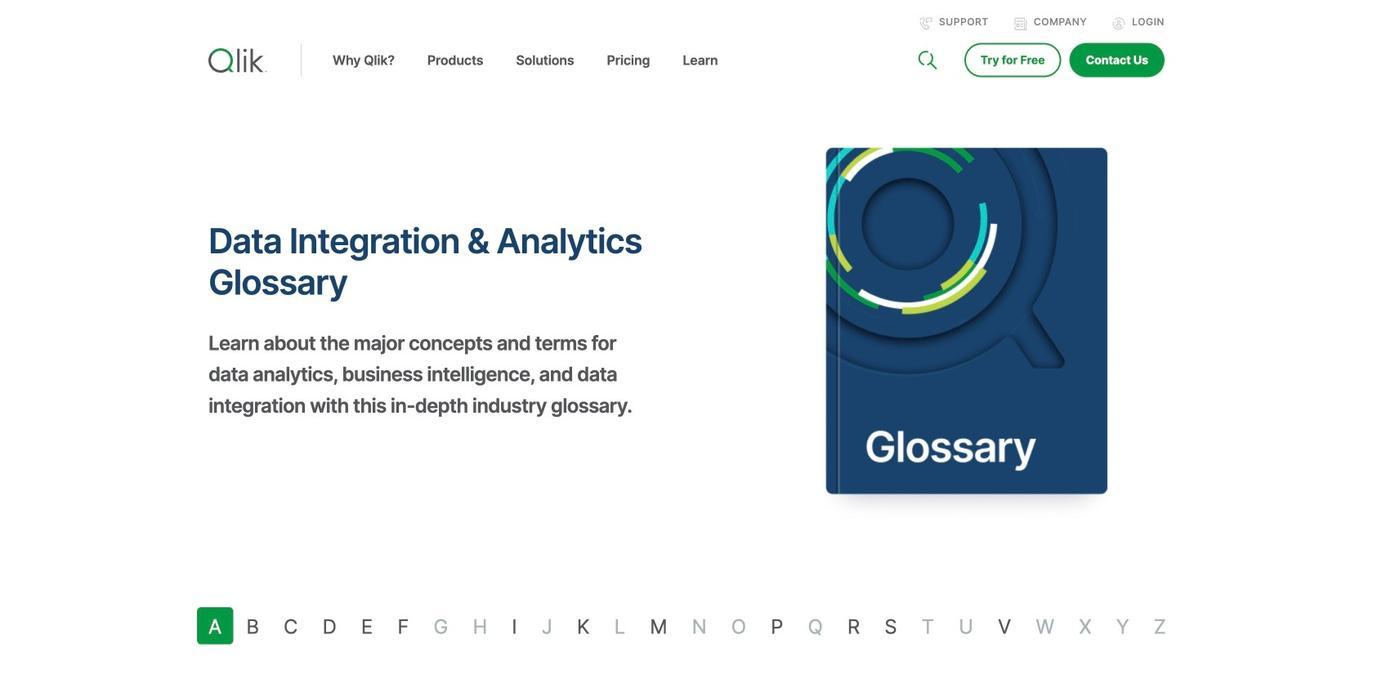 Task type: vqa. For each thing, say whether or not it's contained in the screenshot.
Company 'ICON' at the right top of the page
yes



Task type: locate. For each thing, give the bounding box(es) containing it.
company image
[[1014, 17, 1027, 30]]

login image
[[1113, 17, 1126, 30]]

data integration & analytics glossary - hero image image
[[699, 96, 1274, 546]]

support image
[[919, 17, 933, 30]]



Task type: describe. For each thing, give the bounding box(es) containing it.
qlik image
[[208, 48, 267, 73]]



